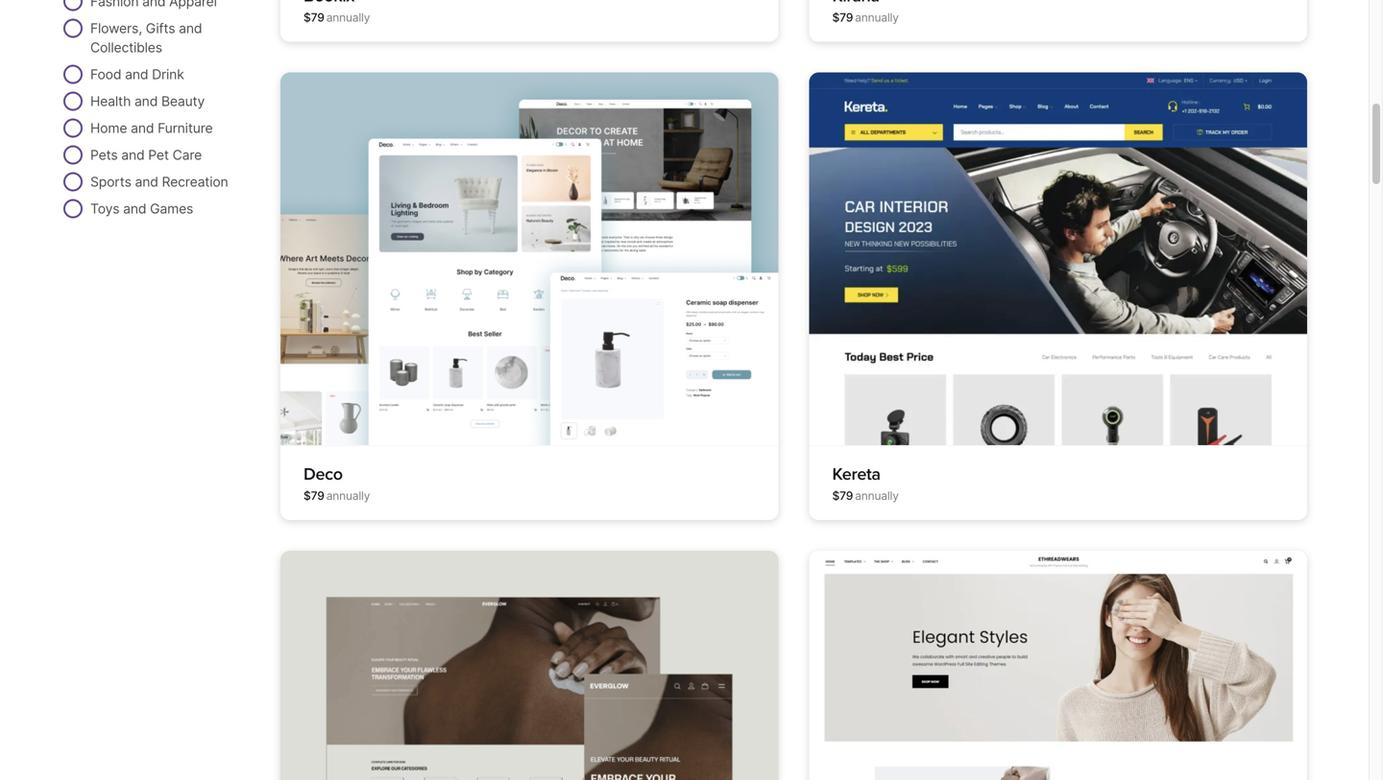 Task type: vqa. For each thing, say whether or not it's contained in the screenshot.
or inside Got a question about this product? Browse our frequently asked questions or contact us !
no



Task type: locate. For each thing, give the bounding box(es) containing it.
annually
[[326, 10, 370, 24], [855, 10, 899, 24], [326, 490, 370, 503], [855, 490, 899, 503]]

$79 inside deco $79 annually
[[304, 490, 324, 503]]

and for beauty
[[134, 93, 158, 109]]

flowers, gifts and collectibles
[[90, 20, 202, 56]]

and for recreation
[[135, 174, 158, 190]]

and for drink
[[125, 66, 148, 83]]

$79 annually
[[304, 10, 370, 24], [832, 10, 899, 24]]

and down pets and pet care
[[135, 174, 158, 190]]

kereta link
[[832, 465, 881, 485]]

sports
[[90, 174, 131, 190]]

health and beauty
[[90, 93, 205, 109]]

care
[[173, 147, 202, 163]]

0 horizontal spatial $79 annually
[[304, 10, 370, 24]]

and left pet
[[121, 147, 145, 163]]

and
[[179, 20, 202, 36], [125, 66, 148, 83], [134, 93, 158, 109], [131, 120, 154, 136], [121, 147, 145, 163], [135, 174, 158, 190], [123, 201, 146, 217]]

and down 'collectibles'
[[125, 66, 148, 83]]

pets
[[90, 147, 118, 163]]

recreation
[[162, 174, 228, 190]]

and up home and furniture
[[134, 93, 158, 109]]

collectibles
[[90, 39, 162, 56]]

sports and recreation
[[90, 174, 228, 190]]

annually inside deco $79 annually
[[326, 490, 370, 503]]

gifts
[[146, 20, 175, 36]]

and right gifts
[[179, 20, 202, 36]]

pet
[[148, 147, 169, 163]]

and up pets and pet care
[[131, 120, 154, 136]]

and right toys
[[123, 201, 146, 217]]

food and drink
[[90, 66, 184, 83]]

$79
[[304, 10, 324, 24], [832, 10, 853, 24], [304, 490, 324, 503], [832, 490, 853, 503]]

kereta $79 annually
[[832, 465, 899, 503]]

kereta
[[832, 465, 881, 485]]

deco $79 annually
[[304, 465, 370, 503]]

1 horizontal spatial $79 annually
[[832, 10, 899, 24]]

deco link
[[304, 465, 343, 485]]

flowers,
[[90, 20, 142, 36]]



Task type: describe. For each thing, give the bounding box(es) containing it.
and for pet
[[121, 147, 145, 163]]

2 $79 annually from the left
[[832, 10, 899, 24]]

pets and pet care
[[90, 147, 202, 163]]

home
[[90, 120, 127, 136]]

and for games
[[123, 201, 146, 217]]

drink
[[152, 66, 184, 83]]

deco
[[304, 465, 343, 485]]

health
[[90, 93, 131, 109]]

1 $79 annually from the left
[[304, 10, 370, 24]]

$79 inside kereta $79 annually
[[832, 490, 853, 503]]

annually inside kereta $79 annually
[[855, 490, 899, 503]]

toys
[[90, 201, 119, 217]]

home and furniture
[[90, 120, 213, 136]]

and for furniture
[[131, 120, 154, 136]]

beauty
[[161, 93, 205, 109]]

food
[[90, 66, 121, 83]]

and inside flowers, gifts and collectibles
[[179, 20, 202, 36]]

furniture
[[158, 120, 213, 136]]

games
[[150, 201, 193, 217]]

toys and games
[[90, 201, 193, 217]]



